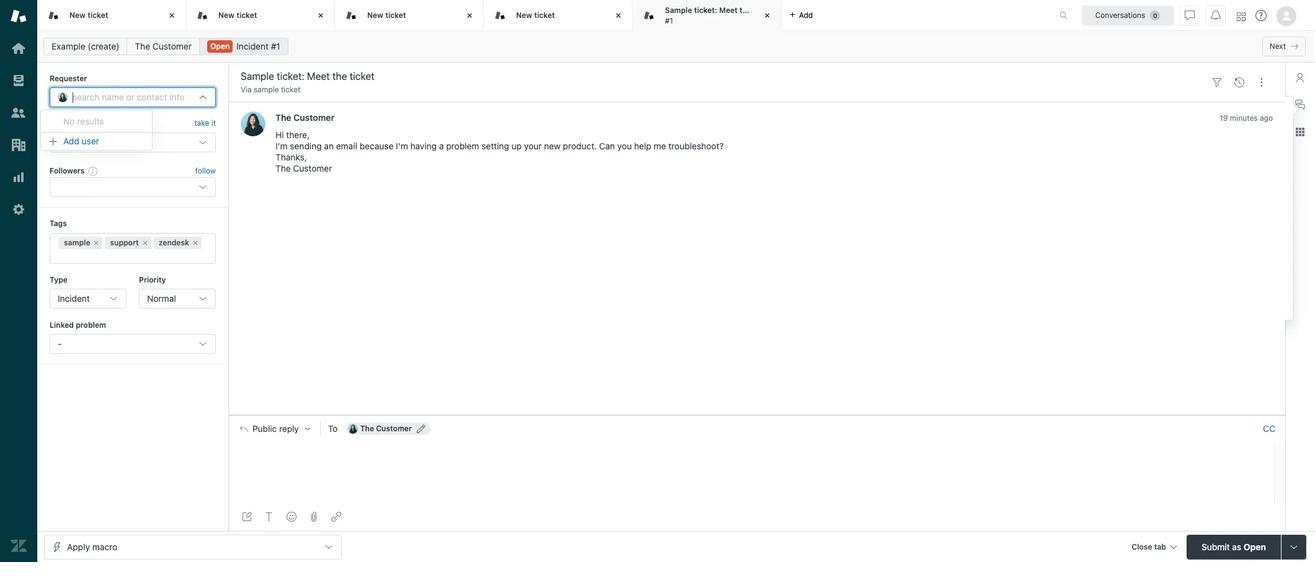 Task type: vqa. For each thing, say whether or not it's contained in the screenshot.
incident option
no



Task type: describe. For each thing, give the bounding box(es) containing it.
1 horizontal spatial sample
[[254, 85, 279, 94]]

customer inside secondary element
[[153, 41, 192, 52]]

apply macro
[[67, 542, 117, 553]]

views image
[[11, 73, 27, 89]]

next
[[1270, 42, 1287, 51]]

3 new ticket from the left
[[367, 10, 406, 20]]

get help image
[[1256, 10, 1267, 21]]

tags
[[50, 219, 67, 229]]

incident for incident #1
[[237, 41, 269, 52]]

2 i'm from the left
[[396, 141, 408, 152]]

4 new ticket from the left
[[516, 10, 555, 20]]

example (create) button
[[43, 38, 128, 55]]

add attachment image
[[309, 513, 319, 523]]

followers
[[50, 166, 85, 176]]

conversations button
[[1082, 5, 1174, 25]]

#1 inside secondary element
[[271, 41, 280, 52]]

reporting image
[[11, 169, 27, 186]]

the customer inside secondary element
[[135, 41, 192, 52]]

remove image for sample
[[93, 239, 100, 247]]

organizations image
[[11, 137, 27, 153]]

follow
[[195, 166, 216, 176]]

open inside secondary element
[[210, 42, 230, 51]]

next button
[[1263, 37, 1306, 56]]

close
[[1132, 543, 1153, 552]]

requester list box
[[40, 110, 152, 151]]

19
[[1220, 114, 1229, 123]]

ticket:
[[694, 6, 718, 15]]

add link (cmd k) image
[[331, 513, 341, 523]]

-
[[58, 339, 62, 350]]

hide composer image
[[752, 411, 762, 421]]

0 horizontal spatial sample
[[64, 238, 90, 247]]

cc button
[[1264, 424, 1276, 435]]

new for third new ticket tab from the left
[[367, 10, 384, 20]]

an
[[324, 141, 334, 152]]

take
[[194, 119, 209, 128]]

4 new ticket tab from the left
[[484, 0, 633, 31]]

events image
[[1235, 77, 1245, 87]]

remove image for support
[[141, 239, 149, 247]]

results
[[77, 116, 104, 127]]

zendesk image
[[11, 539, 27, 555]]

1 vertical spatial the customer
[[276, 113, 335, 123]]

customer context image
[[1296, 73, 1306, 83]]

insert emojis image
[[287, 513, 297, 523]]

new
[[544, 141, 561, 152]]

example (create)
[[52, 41, 119, 52]]

requester element
[[50, 88, 216, 108]]

Requester field
[[73, 92, 193, 103]]

customers image
[[11, 105, 27, 121]]

admin image
[[11, 202, 27, 218]]

followers element
[[50, 178, 216, 197]]

the inside secondary element
[[135, 41, 150, 52]]

sample ticket: meet the ticket #1
[[665, 6, 775, 25]]

add
[[63, 136, 79, 146]]

conversations
[[1096, 10, 1146, 20]]

add
[[799, 10, 813, 20]]

linked problem element
[[50, 335, 216, 355]]

sending
[[290, 141, 322, 152]]

follow button
[[195, 166, 216, 177]]

3 close image from the left
[[762, 9, 774, 22]]

help
[[635, 141, 652, 152]]

main element
[[0, 0, 37, 563]]

add user
[[63, 136, 99, 146]]

apps image
[[1296, 127, 1306, 137]]

normal
[[147, 294, 176, 304]]

close tab
[[1132, 543, 1167, 552]]

linked
[[50, 321, 74, 330]]

1 i'm from the left
[[276, 141, 288, 152]]

ticket actions image
[[1257, 77, 1267, 87]]

take it button
[[194, 118, 216, 130]]

apply
[[67, 542, 90, 553]]

1 vertical spatial open
[[1244, 542, 1267, 553]]

no results
[[63, 116, 104, 127]]

new for 2nd new ticket tab
[[218, 10, 235, 20]]

1 vertical spatial problem
[[76, 321, 106, 330]]

thanks,
[[276, 152, 307, 163]]



Task type: locate. For each thing, give the bounding box(es) containing it.
remove image left support
[[93, 239, 100, 247]]

add button
[[782, 0, 821, 30]]

remove image
[[93, 239, 100, 247], [141, 239, 149, 247], [192, 239, 199, 247]]

sample
[[665, 6, 692, 15]]

example
[[52, 41, 85, 52]]

add user option
[[40, 132, 152, 151]]

0 vertical spatial open
[[210, 42, 230, 51]]

submit
[[1202, 542, 1231, 553]]

open
[[210, 42, 230, 51], [1244, 542, 1267, 553]]

close image for 4th new ticket tab from the left
[[613, 9, 625, 22]]

i'm left having
[[396, 141, 408, 152]]

1 horizontal spatial close image
[[464, 9, 476, 22]]

as
[[1233, 542, 1242, 553]]

1 horizontal spatial the customer
[[276, 113, 335, 123]]

2 horizontal spatial remove image
[[192, 239, 199, 247]]

incident #1
[[237, 41, 280, 52]]

0 horizontal spatial the customer
[[135, 41, 192, 52]]

1 new from the left
[[70, 10, 86, 20]]

incident for incident
[[58, 294, 90, 304]]

#1 up via sample ticket
[[271, 41, 280, 52]]

get started image
[[11, 40, 27, 56]]

meet
[[720, 6, 738, 15]]

sample
[[254, 85, 279, 94], [64, 238, 90, 247]]

0 horizontal spatial i'm
[[276, 141, 288, 152]]

up
[[512, 141, 522, 152]]

3 new from the left
[[367, 10, 384, 20]]

0 horizontal spatial incident
[[58, 294, 90, 304]]

Subject field
[[238, 69, 1204, 84]]

requester
[[50, 74, 87, 83]]

info on adding followers image
[[88, 166, 98, 176]]

incident button
[[50, 289, 127, 309]]

2 remove image from the left
[[141, 239, 149, 247]]

public reply
[[253, 425, 299, 434]]

2 horizontal spatial the customer
[[360, 425, 412, 434]]

via sample ticket
[[241, 85, 301, 94]]

hi
[[276, 130, 284, 141]]

there,
[[286, 130, 310, 141]]

incident up the via
[[237, 41, 269, 52]]

new ticket tab
[[37, 0, 186, 31], [186, 0, 335, 31], [335, 0, 484, 31], [484, 0, 633, 31]]

submit as open
[[1202, 542, 1267, 553]]

priority
[[139, 275, 166, 285]]

type
[[50, 275, 68, 285]]

edit user image
[[417, 425, 426, 434]]

1 horizontal spatial i'm
[[396, 141, 408, 152]]

close image
[[315, 9, 327, 22], [464, 9, 476, 22], [762, 9, 774, 22]]

zendesk
[[159, 238, 189, 247]]

0 horizontal spatial remove image
[[93, 239, 100, 247]]

the customer link
[[127, 38, 200, 55], [276, 113, 335, 123]]

the customer link inside secondary element
[[127, 38, 200, 55]]

2 horizontal spatial close image
[[762, 9, 774, 22]]

2 close image from the left
[[613, 9, 625, 22]]

ticket
[[754, 6, 775, 15], [88, 10, 108, 20], [237, 10, 257, 20], [386, 10, 406, 20], [534, 10, 555, 20], [281, 85, 301, 94]]

zendesk support image
[[11, 8, 27, 24]]

filter image
[[1213, 77, 1223, 87]]

to
[[328, 424, 338, 434]]

2 new ticket tab from the left
[[186, 0, 335, 31]]

the customer link up requester element
[[127, 38, 200, 55]]

3 new ticket tab from the left
[[335, 0, 484, 31]]

via
[[241, 85, 252, 94]]

displays possible ticket submission types image
[[1290, 543, 1300, 553]]

0 horizontal spatial open
[[210, 42, 230, 51]]

no
[[63, 116, 75, 127]]

1 horizontal spatial close image
[[613, 9, 625, 22]]

tabs tab list
[[37, 0, 1047, 31]]

open right as
[[1244, 542, 1267, 553]]

incident
[[237, 41, 269, 52], [58, 294, 90, 304]]

incident inside secondary element
[[237, 41, 269, 52]]

3 remove image from the left
[[192, 239, 199, 247]]

1 vertical spatial #1
[[271, 41, 280, 52]]

new
[[70, 10, 86, 20], [218, 10, 235, 20], [367, 10, 384, 20], [516, 10, 532, 20]]

tab
[[1155, 543, 1167, 552]]

0 horizontal spatial close image
[[315, 9, 327, 22]]

1 remove image from the left
[[93, 239, 100, 247]]

the down thanks,
[[276, 163, 291, 174]]

incident down type
[[58, 294, 90, 304]]

i'm down the hi
[[276, 141, 288, 152]]

problem inside hi there, i'm sending an email because i'm having a problem setting up your new product. can you help me troubleshoot? thanks, the customer
[[446, 141, 479, 152]]

hi there, i'm sending an email because i'm having a problem setting up your new product. can you help me troubleshoot? thanks, the customer
[[276, 130, 724, 174]]

secondary element
[[37, 34, 1316, 59]]

0 horizontal spatial #1
[[271, 41, 280, 52]]

1 close image from the left
[[166, 9, 178, 22]]

customer@example.com image
[[348, 425, 358, 434]]

tab
[[633, 0, 782, 31]]

having
[[411, 141, 437, 152]]

the right (create)
[[135, 41, 150, 52]]

#1
[[665, 16, 673, 25], [271, 41, 280, 52]]

cc
[[1264, 424, 1276, 434]]

the customer link up there, in the top left of the page
[[276, 113, 335, 123]]

sample right the via
[[254, 85, 279, 94]]

0 vertical spatial incident
[[237, 41, 269, 52]]

problem
[[446, 141, 479, 152], [76, 321, 106, 330]]

1 horizontal spatial incident
[[237, 41, 269, 52]]

zendesk products image
[[1238, 12, 1246, 21]]

new for 4th new ticket tab from the left
[[516, 10, 532, 20]]

troubleshoot?
[[669, 141, 724, 152]]

remove image for zendesk
[[192, 239, 199, 247]]

ticket inside sample ticket: meet the ticket #1
[[754, 6, 775, 15]]

linked problem
[[50, 321, 106, 330]]

0 vertical spatial problem
[[446, 141, 479, 152]]

the customer up there, in the top left of the page
[[276, 113, 335, 123]]

the customer right customer@example.com icon
[[360, 425, 412, 434]]

the up the hi
[[276, 113, 291, 123]]

19 minutes ago text field
[[1220, 114, 1274, 123]]

product.
[[563, 141, 597, 152]]

4 new from the left
[[516, 10, 532, 20]]

remove image right support
[[141, 239, 149, 247]]

1 vertical spatial sample
[[64, 238, 90, 247]]

tab containing sample ticket: meet the ticket
[[633, 0, 782, 31]]

button displays agent's chat status as invisible. image
[[1185, 10, 1195, 20]]

new ticket
[[70, 10, 108, 20], [218, 10, 257, 20], [367, 10, 406, 20], [516, 10, 555, 20]]

notifications image
[[1212, 10, 1221, 20]]

normal button
[[139, 289, 216, 309]]

close tab button
[[1127, 535, 1182, 562]]

setting
[[482, 141, 509, 152]]

ago
[[1261, 114, 1274, 123]]

customer inside hi there, i'm sending an email because i'm having a problem setting up your new product. can you help me troubleshoot? thanks, the customer
[[293, 163, 332, 174]]

the customer right (create)
[[135, 41, 192, 52]]

1 horizontal spatial #1
[[665, 16, 673, 25]]

reply
[[279, 425, 299, 434]]

0 vertical spatial the customer
[[135, 41, 192, 52]]

a
[[439, 141, 444, 152]]

format text image
[[264, 513, 274, 523]]

the inside hi there, i'm sending an email because i'm having a problem setting up your new product. can you help me troubleshoot? thanks, the customer
[[276, 163, 291, 174]]

the
[[740, 6, 752, 15]]

1 new ticket tab from the left
[[37, 0, 186, 31]]

1 new ticket from the left
[[70, 10, 108, 20]]

the
[[135, 41, 150, 52], [276, 113, 291, 123], [276, 163, 291, 174], [360, 425, 374, 434]]

remove image right zendesk
[[192, 239, 199, 247]]

the customer
[[135, 41, 192, 52], [276, 113, 335, 123], [360, 425, 412, 434]]

user
[[82, 136, 99, 146]]

19 minutes ago
[[1220, 114, 1274, 123]]

it
[[211, 119, 216, 128]]

2 new from the left
[[218, 10, 235, 20]]

1 close image from the left
[[315, 9, 327, 22]]

problem down incident popup button
[[76, 321, 106, 330]]

0 horizontal spatial the customer link
[[127, 38, 200, 55]]

(create)
[[88, 41, 119, 52]]

take it
[[194, 119, 216, 128]]

i'm
[[276, 141, 288, 152], [396, 141, 408, 152]]

#1 down sample at the top right of the page
[[665, 16, 673, 25]]

support
[[110, 238, 139, 247]]

0 vertical spatial #1
[[665, 16, 673, 25]]

0 vertical spatial the customer link
[[127, 38, 200, 55]]

sample down tags on the left of the page
[[64, 238, 90, 247]]

public
[[253, 425, 277, 434]]

1 vertical spatial incident
[[58, 294, 90, 304]]

avatar image
[[241, 112, 266, 137]]

email
[[336, 141, 357, 152]]

1 horizontal spatial the customer link
[[276, 113, 335, 123]]

2 close image from the left
[[464, 9, 476, 22]]

2 new ticket from the left
[[218, 10, 257, 20]]

draft mode image
[[242, 513, 252, 523]]

2 vertical spatial the customer
[[360, 425, 412, 434]]

0 horizontal spatial close image
[[166, 9, 178, 22]]

1 horizontal spatial open
[[1244, 542, 1267, 553]]

problem right a
[[446, 141, 479, 152]]

1 horizontal spatial remove image
[[141, 239, 149, 247]]

#1 inside sample ticket: meet the ticket #1
[[665, 16, 673, 25]]

new for first new ticket tab from left
[[70, 10, 86, 20]]

1 horizontal spatial problem
[[446, 141, 479, 152]]

public reply button
[[229, 416, 320, 443]]

incident inside popup button
[[58, 294, 90, 304]]

your
[[524, 141, 542, 152]]

because
[[360, 141, 394, 152]]

minutes
[[1231, 114, 1258, 123]]

1 vertical spatial the customer link
[[276, 113, 335, 123]]

close image for first new ticket tab from left
[[166, 9, 178, 22]]

0 horizontal spatial problem
[[76, 321, 106, 330]]

you
[[618, 141, 632, 152]]

the right customer@example.com icon
[[360, 425, 374, 434]]

can
[[600, 141, 615, 152]]

0 vertical spatial sample
[[254, 85, 279, 94]]

customer
[[153, 41, 192, 52], [294, 113, 335, 123], [293, 163, 332, 174], [376, 425, 412, 434]]

open left incident #1
[[210, 42, 230, 51]]

macro
[[92, 542, 117, 553]]

me
[[654, 141, 666, 152]]

close image
[[166, 9, 178, 22], [613, 9, 625, 22]]



